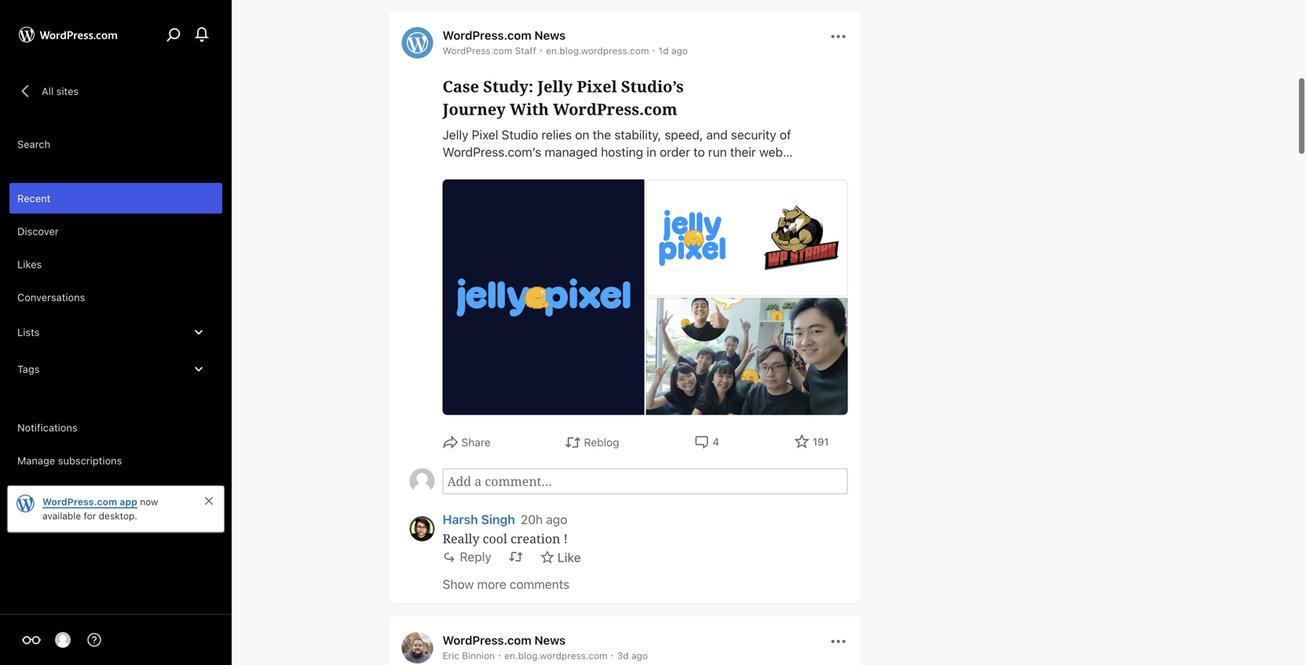 Task type: describe. For each thing, give the bounding box(es) containing it.
web
[[759, 144, 783, 159]]

reblog image
[[509, 550, 523, 564]]

turn this comment into its own post button
[[509, 550, 523, 564]]

singh
[[481, 512, 515, 527]]

conversations link
[[9, 282, 222, 313]]

4 button
[[694, 434, 719, 450]]

wordpress.com for wordpress.com news eric binnion · en.blog.wordpress.com · 3d ago
[[443, 633, 532, 647]]

now available for desktop.
[[42, 496, 158, 522]]

all sites link
[[9, 75, 86, 108]]

manage subscriptions
[[17, 455, 122, 467]]

notifications link
[[9, 412, 222, 443]]

really cool creation !
[[443, 530, 568, 547]]

and
[[707, 127, 728, 142]]

likes
[[17, 258, 42, 270]]

security
[[731, 127, 776, 142]]

lists link
[[9, 315, 222, 350]]

reply button
[[443, 550, 492, 565]]

recent link
[[9, 183, 222, 214]]

all sites
[[42, 85, 79, 97]]

wordpress.com news eric binnion · en.blog.wordpress.com · 3d ago
[[443, 633, 648, 661]]

stability,
[[614, 127, 661, 142]]

now
[[140, 496, 158, 507]]

tags link
[[9, 352, 222, 386]]

for
[[84, 511, 96, 522]]

search
[[17, 138, 50, 150]]

of
[[780, 127, 791, 142]]

news for wordpress.com news wordpress.com staff · en.blog.wordpress.com · 1d ago
[[535, 28, 566, 42]]

to
[[694, 144, 705, 159]]

wordpress.com for wordpress.com news wordpress.com staff · en.blog.wordpress.com · 1d ago
[[443, 28, 532, 42]]

Add a comment… text field
[[443, 469, 848, 494]]

ago for wordpress.com news wordpress.com staff · en.blog.wordpress.com · 1d ago
[[671, 45, 688, 56]]

creation
[[511, 530, 560, 547]]

reader image
[[22, 631, 41, 650]]

app
[[120, 496, 137, 507]]

tags
[[17, 363, 40, 375]]

keyboard_arrow_down image
[[191, 324, 207, 340]]

1d
[[659, 45, 669, 56]]

wordpress.com staff image
[[402, 27, 433, 58]]

their
[[730, 144, 756, 159]]

1d ago link
[[659, 45, 688, 56]]

subscriptions
[[58, 455, 122, 467]]

en.blog.wordpress.com link for wordpress.com news eric binnion · en.blog.wordpress.com · 3d ago
[[504, 650, 608, 661]]

lists
[[17, 326, 40, 338]]

!
[[564, 530, 568, 547]]

share
[[461, 436, 491, 449]]

en.blog.wordpress.com link for wordpress.com news wordpress.com staff · en.blog.wordpress.com · 1d ago
[[546, 45, 649, 56]]

reply
[[460, 550, 492, 564]]

news for wordpress.com news eric binnion · en.blog.wordpress.com · 3d ago
[[535, 633, 566, 647]]

cool
[[483, 530, 507, 547]]

eric binnion link
[[443, 650, 495, 661]]

4
[[713, 436, 719, 448]]

eric
[[443, 650, 459, 661]]

wordpress.com news link for wordpress.com news eric binnion · en.blog.wordpress.com · 3d ago
[[443, 633, 566, 647]]

3d
[[617, 650, 629, 661]]

more
[[477, 577, 506, 592]]

discover
[[17, 225, 59, 237]]

wordpress.com app
[[42, 496, 137, 507]]

search link
[[9, 129, 222, 159]]

case study: jelly pixel studio's journey with wordpress.com link
[[443, 75, 848, 121]]

discover link
[[9, 216, 222, 247]]

run
[[708, 144, 727, 159]]

in
[[647, 144, 657, 159]]

hosting
[[601, 144, 643, 159]]

journey
[[443, 98, 506, 120]]

conversations
[[17, 291, 85, 303]]

1 vertical spatial pixel
[[472, 127, 498, 142]]

· left 1d
[[652, 43, 655, 56]]

harsh singh 20h ago
[[443, 512, 567, 527]]

comments
[[510, 577, 570, 592]]

order
[[660, 144, 690, 159]]

with wordpress.com
[[510, 98, 677, 120]]

share button
[[443, 434, 491, 451]]



Task type: locate. For each thing, give the bounding box(es) containing it.
managed
[[545, 144, 598, 159]]

dismiss image
[[203, 495, 215, 507]]

like
[[558, 550, 581, 565]]

the
[[593, 127, 611, 142]]

2 horizontal spatial ago
[[671, 45, 688, 56]]

wordpress.com up binnion
[[443, 633, 532, 647]]

2 toggle menu image from the top
[[829, 632, 848, 651]]

1 vertical spatial toggle menu image
[[829, 632, 848, 651]]

· left 3d
[[611, 648, 614, 661]]

pixel
[[577, 75, 617, 97], [472, 127, 498, 142]]

recent
[[17, 192, 50, 204]]

show more comments button
[[443, 573, 570, 596]]

desktop.
[[99, 511, 137, 522]]

jelly down journey
[[443, 127, 469, 142]]

news inside wordpress.com news eric binnion · en.blog.wordpress.com · 3d ago
[[535, 633, 566, 647]]

191
[[813, 436, 829, 448]]

jelly up with wordpress.com at top
[[537, 75, 573, 97]]

wordpress.com up case
[[443, 45, 512, 56]]

en.blog.wordpress.com link
[[546, 45, 649, 56], [504, 650, 608, 661]]

wordpress.com up wordpress.com staff link
[[443, 28, 532, 42]]

studio
[[502, 127, 538, 142]]

en.blog.wordpress.com for wordpress.com news wordpress.com staff · en.blog.wordpress.com · 1d ago
[[546, 45, 649, 56]]

ago inside wordpress.com news wordpress.com staff · en.blog.wordpress.com · 1d ago
[[671, 45, 688, 56]]

1 wordpress.com news link from the top
[[443, 28, 566, 42]]

·
[[540, 43, 543, 56], [652, 43, 655, 56], [498, 648, 501, 661], [611, 648, 614, 661]]

wordpress.com
[[443, 28, 532, 42], [443, 45, 512, 56], [42, 496, 117, 507], [443, 633, 532, 647]]

1 news from the top
[[535, 28, 566, 42]]

show more comments
[[443, 577, 570, 592]]

manage subscriptions link
[[9, 445, 222, 476]]

1 horizontal spatial jelly
[[537, 75, 573, 97]]

0 vertical spatial jelly
[[537, 75, 573, 97]]

1 vertical spatial en.blog.wordpress.com link
[[504, 650, 608, 661]]

ago
[[671, 45, 688, 56], [546, 512, 567, 527], [631, 650, 648, 661]]

case
[[443, 75, 479, 97]]

relies
[[542, 127, 572, 142]]

2 vertical spatial ago
[[631, 650, 648, 661]]

toggle menu image for wordpress.com news wordpress.com staff · en.blog.wordpress.com · 1d ago
[[829, 27, 848, 46]]

0 horizontal spatial jelly
[[443, 127, 469, 142]]

toggle menu image for wordpress.com news eric binnion · en.blog.wordpress.com · 3d ago
[[829, 632, 848, 651]]

pixel up wordpress.com's
[[472, 127, 498, 142]]

wordpress.com news link up wordpress.com staff link
[[443, 28, 566, 42]]

news up staff
[[535, 28, 566, 42]]

harsh singh image
[[410, 516, 435, 542]]

reblog button
[[565, 434, 619, 451]]

1 vertical spatial en.blog.wordpress.com
[[504, 650, 608, 661]]

news down comments
[[535, 633, 566, 647]]

0 vertical spatial en.blog.wordpress.com link
[[546, 45, 649, 56]]

20h
[[521, 512, 543, 527]]

on
[[575, 127, 589, 142]]

en.blog.wordpress.com link left 3d
[[504, 650, 608, 661]]

1 horizontal spatial ago
[[631, 650, 648, 661]]

en.blog.wordpress.com for wordpress.com news eric binnion · en.blog.wordpress.com · 3d ago
[[504, 650, 608, 661]]

en.blog.wordpress.com inside wordpress.com news wordpress.com staff · en.blog.wordpress.com · 1d ago
[[546, 45, 649, 56]]

wordpress.com news link for wordpress.com news wordpress.com staff · en.blog.wordpress.com · 1d ago
[[443, 28, 566, 42]]

available
[[42, 511, 81, 522]]

pixel up with wordpress.com at top
[[577, 75, 617, 97]]

3d ago link
[[617, 650, 648, 661]]

en.blog.wordpress.com link up with wordpress.com at top
[[546, 45, 649, 56]]

1 horizontal spatial pixel
[[577, 75, 617, 97]]

191 button
[[794, 434, 829, 452]]

really
[[443, 530, 480, 547]]

en.blog.wordpress.com inside wordpress.com news eric binnion · en.blog.wordpress.com · 3d ago
[[504, 650, 608, 661]]

manage
[[17, 455, 55, 467]]

2 news from the top
[[535, 633, 566, 647]]

1 toggle menu image from the top
[[829, 27, 848, 46]]

like button
[[540, 549, 581, 566]]

ago for wordpress.com news eric binnion · en.blog.wordpress.com · 3d ago
[[631, 650, 648, 661]]

wordpress.com news link
[[443, 28, 566, 42], [443, 633, 566, 647]]

case study: jelly pixel studio's journey with wordpress.com jelly pixel studio relies on the stability, speed, and security of wordpress.com's managed hosting in order to run their web development agency.
[[443, 75, 791, 177]]

wordpress.com up for
[[42, 496, 117, 507]]

wordpress.com inside wordpress.com news eric binnion · en.blog.wordpress.com · 3d ago
[[443, 633, 532, 647]]

likes link
[[9, 249, 222, 280]]

en.blog.wordpress.com left 3d
[[504, 650, 608, 661]]

1 vertical spatial ago
[[546, 512, 567, 527]]

harsh
[[443, 512, 478, 527]]

all
[[42, 85, 53, 97]]

20h ago link
[[521, 512, 567, 527]]

wordpress.com news link up binnion
[[443, 633, 566, 647]]

ago inside wordpress.com news eric binnion · en.blog.wordpress.com · 3d ago
[[631, 650, 648, 661]]

harsh singh link
[[443, 510, 515, 527]]

group
[[410, 469, 848, 494]]

ago right 1d
[[671, 45, 688, 56]]

0 vertical spatial ago
[[671, 45, 688, 56]]

0 vertical spatial pixel
[[577, 75, 617, 97]]

toggle menu image
[[829, 27, 848, 46], [829, 632, 848, 651]]

en.blog.wordpress.com
[[546, 45, 649, 56], [504, 650, 608, 661]]

keyboard_arrow_down image
[[191, 361, 207, 377]]

binnion
[[462, 650, 495, 661]]

1 vertical spatial news
[[535, 633, 566, 647]]

greg robinson image
[[410, 469, 435, 494]]

1 vertical spatial wordpress.com news link
[[443, 633, 566, 647]]

show
[[443, 577, 474, 592]]

staff
[[515, 45, 536, 56]]

0 horizontal spatial pixel
[[472, 127, 498, 142]]

study:
[[483, 75, 533, 97]]

studio's
[[621, 75, 684, 97]]

news inside wordpress.com news wordpress.com staff · en.blog.wordpress.com · 1d ago
[[535, 28, 566, 42]]

0 vertical spatial en.blog.wordpress.com
[[546, 45, 649, 56]]

news
[[535, 28, 566, 42], [535, 633, 566, 647]]

0 vertical spatial news
[[535, 28, 566, 42]]

2 wordpress.com news link from the top
[[443, 633, 566, 647]]

reblog
[[584, 436, 619, 449]]

wordpress.com's
[[443, 144, 541, 159]]

0 horizontal spatial ago
[[546, 512, 567, 527]]

en.blog.wordpress.com up with wordpress.com at top
[[546, 45, 649, 56]]

ago up ! at the left bottom of page
[[546, 512, 567, 527]]

· right binnion
[[498, 648, 501, 661]]

wordpress.com staff link
[[443, 45, 536, 56]]

jelly
[[537, 75, 573, 97], [443, 127, 469, 142]]

sites
[[56, 85, 79, 97]]

wordpress.com news wordpress.com staff · en.blog.wordpress.com · 1d ago
[[443, 28, 688, 56]]

ago right 3d
[[631, 650, 648, 661]]

0 vertical spatial toggle menu image
[[829, 27, 848, 46]]

speed,
[[665, 127, 703, 142]]

notifications
[[17, 422, 77, 434]]

development agency.
[[443, 162, 564, 177]]

1 vertical spatial jelly
[[443, 127, 469, 142]]

greg robinson image
[[55, 632, 71, 648]]

wordpress.com for wordpress.com app
[[42, 496, 117, 507]]

eric binnion image
[[402, 632, 433, 664]]

0 vertical spatial wordpress.com news link
[[443, 28, 566, 42]]

· right staff
[[540, 43, 543, 56]]



Task type: vqa. For each thing, say whether or not it's contained in the screenshot.
Notification Settings
no



